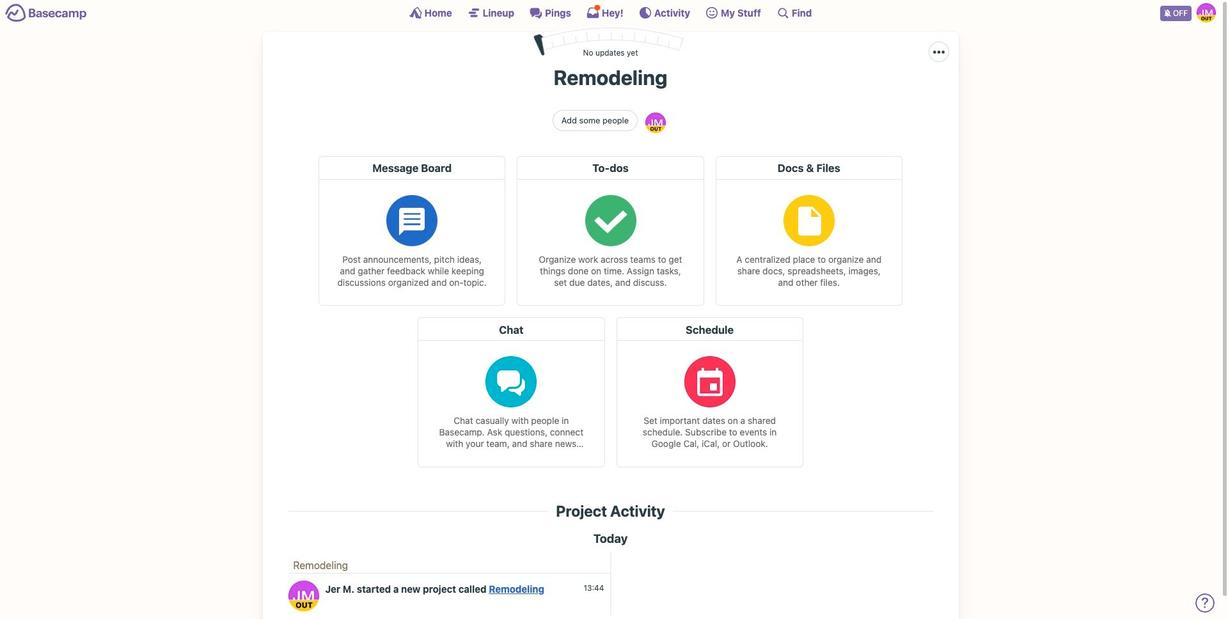 Task type: vqa. For each thing, say whether or not it's contained in the screenshot.
campaigns! in the "Marketing Campaign Amazing template for marketing campaigns!"
no



Task type: locate. For each thing, give the bounding box(es) containing it.
1 horizontal spatial jer mill image
[[1197, 3, 1216, 22]]

keyboard shortcut: ⌘ + / image
[[776, 6, 789, 19]]

0 horizontal spatial jer mill image
[[288, 581, 319, 612]]

main element
[[0, 0, 1221, 25]]

0 vertical spatial jer mill image
[[1197, 3, 1216, 22]]

jer mill image
[[1197, 3, 1216, 22], [288, 581, 319, 612]]



Task type: describe. For each thing, give the bounding box(es) containing it.
switch accounts image
[[5, 3, 87, 23]]

1 vertical spatial jer mill image
[[288, 581, 319, 612]]

13:44 element
[[584, 584, 604, 593]]

jer mill image
[[646, 113, 666, 133]]



